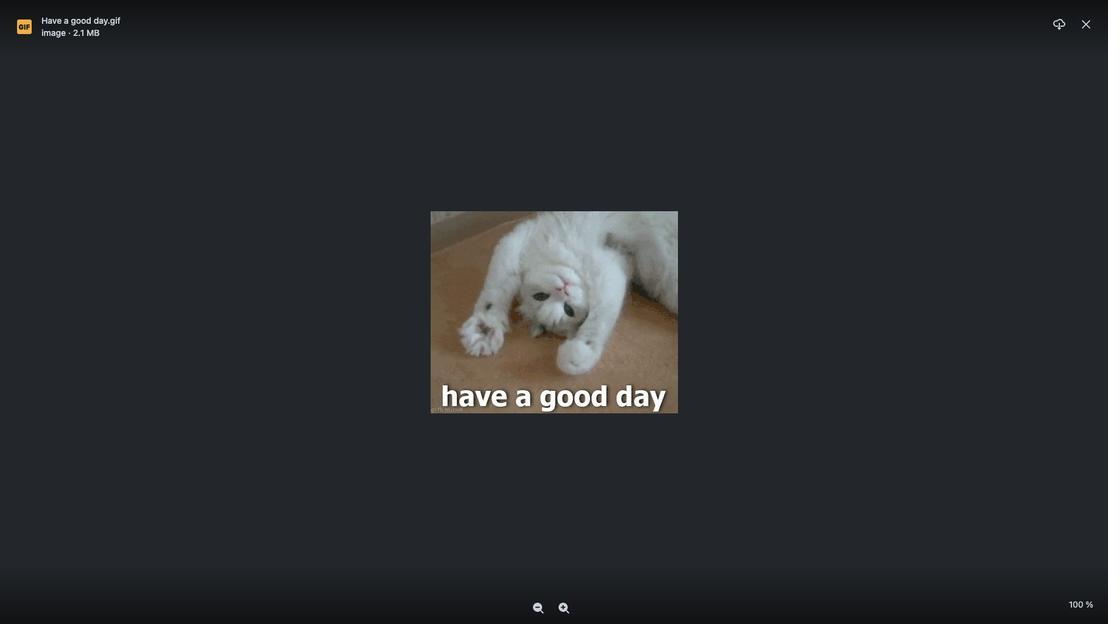 Task type: locate. For each thing, give the bounding box(es) containing it.
a up ·
[[64, 15, 69, 26]]

have a good day.gif image · 2.1 mb
[[41, 15, 120, 38]]

give
[[53, 606, 68, 615]]

create button
[[393, 7, 435, 27]]

terms of use link
[[961, 586, 1021, 603]]

search image
[[882, 12, 891, 22]]

good
[[71, 15, 91, 26]]

1 horizontal spatial a
[[64, 15, 69, 26]]

a inside have a good day.gif image · 2.1 mb
[[64, 15, 69, 26]]

go
[[185, 50, 204, 67]]

automation button
[[794, 49, 870, 68]]

managed
[[73, 589, 103, 597]]

2.1
[[73, 27, 84, 38]]

jira image
[[32, 9, 63, 24], [32, 9, 63, 24]]

a
[[64, 15, 69, 26], [49, 589, 52, 597]]

notice at collection
[[963, 607, 1031, 616]]

100 %
[[1069, 600, 1094, 610]]

give feedback
[[53, 606, 103, 615]]

giphy image
[[17, 19, 32, 34]]

use
[[1001, 590, 1014, 599]]

zoom out image
[[531, 601, 546, 616]]

you're
[[19, 589, 39, 597]]

0 horizontal spatial a
[[49, 589, 52, 597]]

%
[[1086, 600, 1094, 610]]

close image
[[1079, 17, 1094, 32], [1086, 44, 1101, 58]]

to
[[207, 50, 220, 67]]

about jira button
[[910, 586, 961, 603]]

100
[[1069, 600, 1084, 610]]

automation image
[[799, 51, 814, 66]]

primary element
[[7, 0, 867, 34]]

at
[[988, 607, 995, 616]]

0 vertical spatial a
[[64, 15, 69, 26]]

a right 'in'
[[49, 589, 52, 597]]

about jira
[[917, 590, 954, 599]]

have
[[41, 15, 62, 26]]



Task type: describe. For each thing, give the bounding box(es) containing it.
automation
[[816, 53, 862, 63]]

collection
[[997, 607, 1031, 616]]

notice at collection link
[[956, 603, 1039, 620]]

of
[[992, 590, 999, 599]]

go to market sample
[[185, 50, 318, 67]]

privacy policy
[[1028, 590, 1077, 599]]

help
[[986, 46, 1008, 57]]

create
[[400, 11, 427, 22]]

feedback
[[70, 606, 103, 615]]

zoom in image
[[557, 601, 571, 616]]

day.gif
[[94, 15, 120, 26]]

in
[[41, 589, 47, 597]]

Search field
[[877, 7, 999, 27]]

notice
[[963, 607, 986, 616]]

team-
[[54, 589, 73, 597]]

1 vertical spatial a
[[49, 589, 52, 597]]

project
[[105, 589, 127, 597]]

download image
[[1052, 17, 1067, 32]]

terms of use
[[968, 590, 1014, 599]]

market
[[223, 50, 268, 67]]

mb
[[87, 27, 100, 38]]

projects
[[10, 53, 47, 64]]

0 vertical spatial close image
[[1079, 17, 1094, 32]]

privacy
[[1028, 590, 1054, 599]]

create banner
[[0, 0, 1108, 34]]

policy
[[1056, 590, 1077, 599]]

·
[[68, 27, 71, 38]]

give feedback button
[[36, 600, 110, 620]]

terms
[[968, 590, 990, 599]]

1 vertical spatial close image
[[1086, 44, 1101, 58]]

privacy policy link
[[1021, 586, 1084, 603]]

about
[[917, 590, 939, 599]]

jira
[[941, 590, 954, 599]]

sample
[[271, 50, 318, 67]]

image
[[41, 27, 66, 38]]

you're in a team-managed project
[[19, 589, 127, 597]]



Task type: vqa. For each thing, say whether or not it's contained in the screenshot.
the left eloisefrancis23 icon
no



